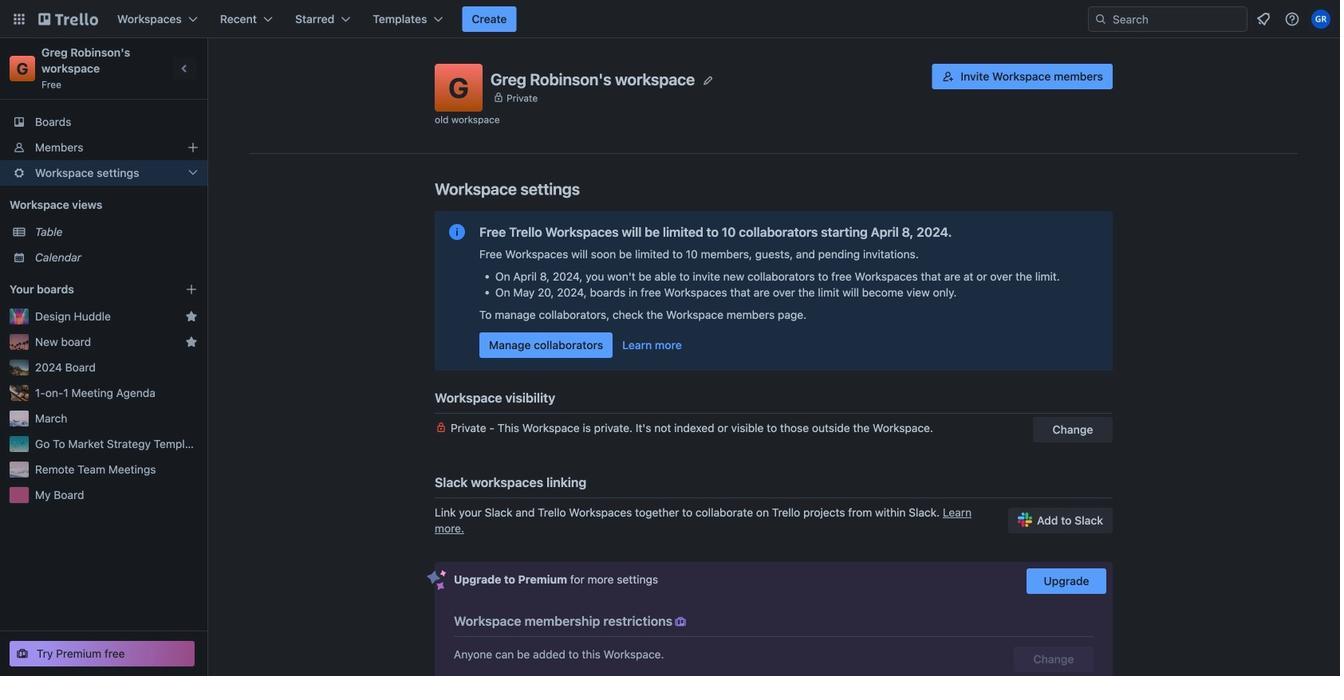 Task type: locate. For each thing, give the bounding box(es) containing it.
search image
[[1095, 13, 1107, 26]]

1 starred icon image from the top
[[185, 310, 198, 323]]

Search field
[[1107, 8, 1247, 30]]

1 vertical spatial starred icon image
[[185, 336, 198, 349]]

greg robinson (gregrobinson96) image
[[1312, 10, 1331, 29]]

0 vertical spatial starred icon image
[[185, 310, 198, 323]]

your boards with 8 items element
[[10, 280, 161, 299]]

0 notifications image
[[1254, 10, 1273, 29]]

sparkle image
[[427, 570, 447, 591]]

starred icon image
[[185, 310, 198, 323], [185, 336, 198, 349]]

add board image
[[185, 283, 198, 296]]



Task type: describe. For each thing, give the bounding box(es) containing it.
2 starred icon image from the top
[[185, 336, 198, 349]]

primary element
[[0, 0, 1340, 38]]

workspace navigation collapse icon image
[[174, 57, 196, 80]]

back to home image
[[38, 6, 98, 32]]

sm image
[[673, 614, 689, 630]]

open information menu image
[[1284, 11, 1300, 27]]



Task type: vqa. For each thing, say whether or not it's contained in the screenshot.
search image
yes



